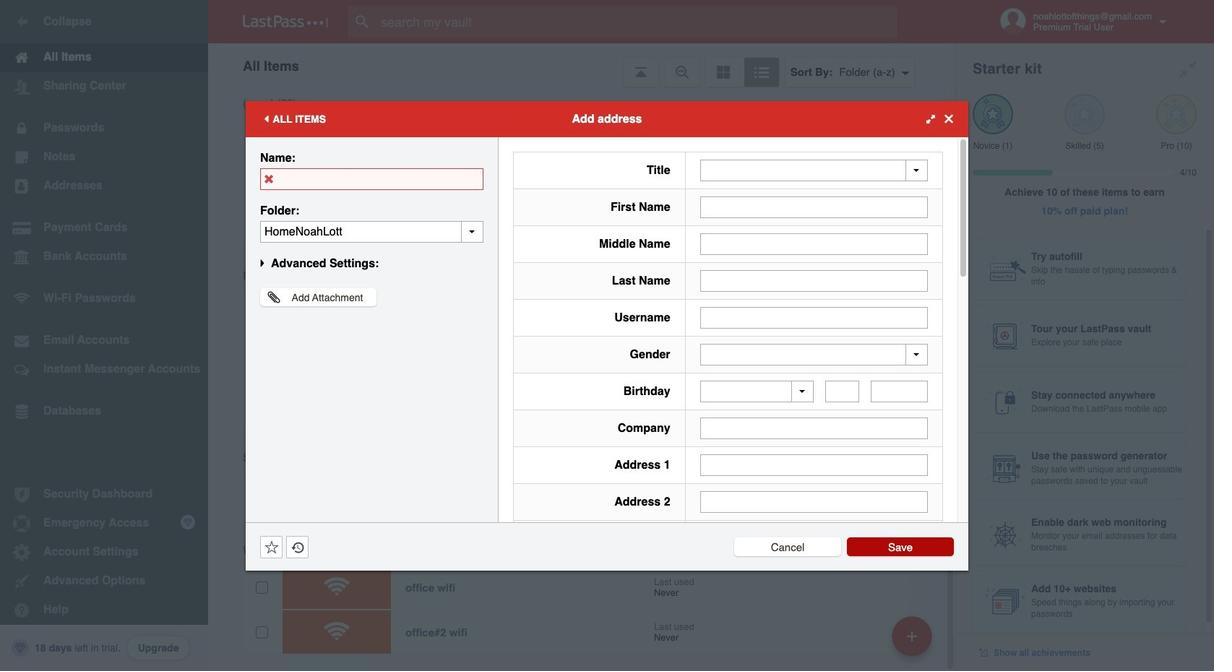 Task type: describe. For each thing, give the bounding box(es) containing it.
main navigation navigation
[[0, 0, 208, 671]]

new item navigation
[[887, 612, 941, 671]]

Search search field
[[348, 6, 926, 38]]

vault options navigation
[[208, 43, 955, 87]]



Task type: locate. For each thing, give the bounding box(es) containing it.
new item image
[[907, 631, 917, 641]]

None text field
[[260, 168, 483, 190], [260, 221, 483, 242], [700, 233, 928, 255], [700, 307, 928, 328], [871, 381, 928, 403], [700, 455, 928, 476], [700, 491, 928, 513], [260, 168, 483, 190], [260, 221, 483, 242], [700, 233, 928, 255], [700, 307, 928, 328], [871, 381, 928, 403], [700, 455, 928, 476], [700, 491, 928, 513]]

lastpass image
[[243, 15, 328, 28]]

None text field
[[700, 196, 928, 218], [700, 270, 928, 292], [825, 381, 860, 403], [700, 418, 928, 439], [700, 196, 928, 218], [700, 270, 928, 292], [825, 381, 860, 403], [700, 418, 928, 439]]

search my vault text field
[[348, 6, 926, 38]]

dialog
[[246, 101, 968, 671]]



Task type: vqa. For each thing, say whether or not it's contained in the screenshot.
New Item image
yes



